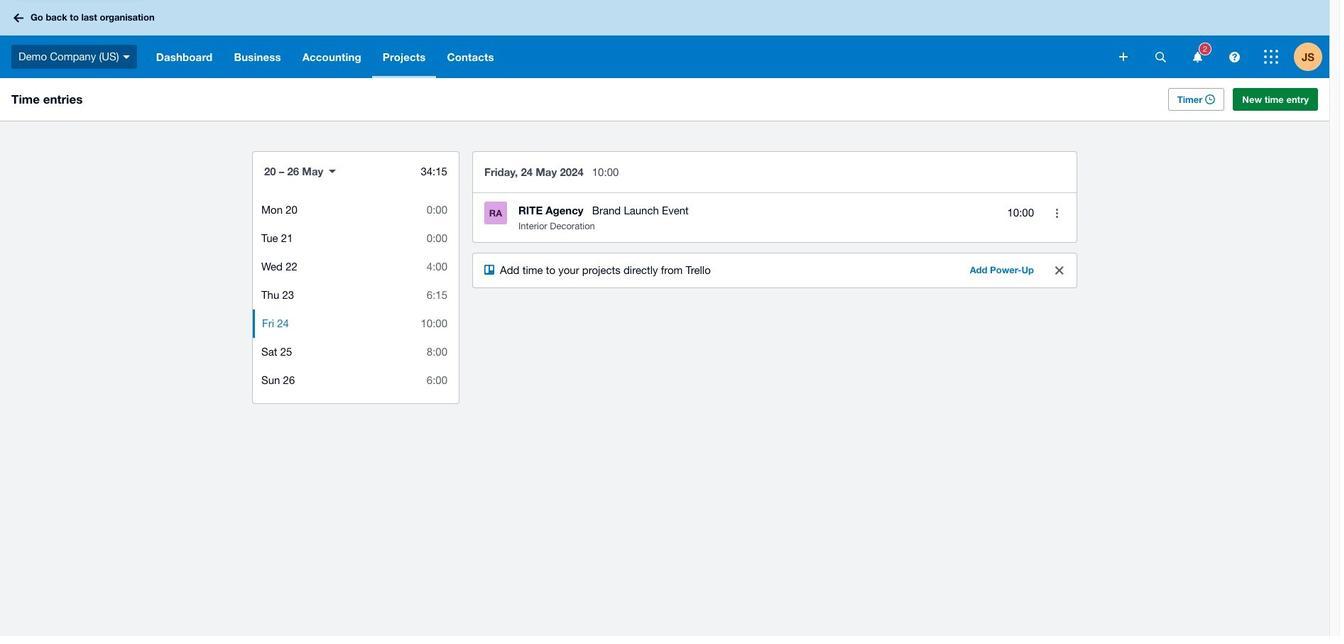 Task type: locate. For each thing, give the bounding box(es) containing it.
svg image
[[1230, 52, 1240, 62]]

svg image
[[13, 13, 23, 22], [1265, 50, 1279, 64], [1156, 52, 1166, 62], [1193, 52, 1203, 62], [1120, 53, 1128, 61], [123, 55, 130, 59]]

banner
[[0, 0, 1330, 78]]



Task type: describe. For each thing, give the bounding box(es) containing it.
more options image
[[1043, 199, 1071, 227]]

clear image
[[1056, 266, 1064, 275]]



Task type: vqa. For each thing, say whether or not it's contained in the screenshot.
MORE OPTIONS image
yes



